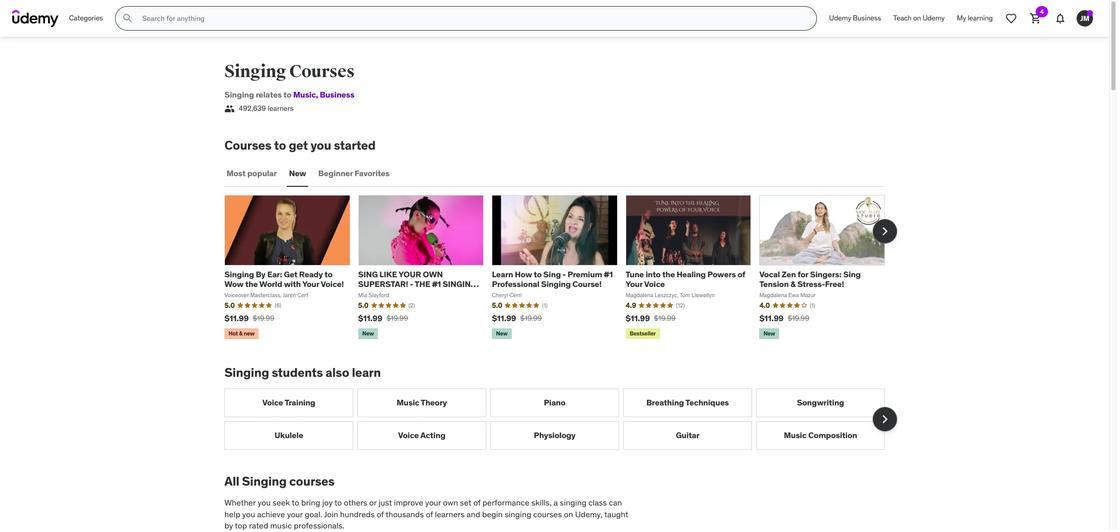 Task type: describe. For each thing, give the bounding box(es) containing it.
next image for vocal zen for singers: sing tension & stress-free!
[[877, 224, 894, 240]]

hundreds
[[340, 510, 375, 520]]

sing like your own superstar! - the #1 singing course link
[[358, 270, 479, 300]]

voice acting
[[398, 431, 446, 441]]

voice!
[[321, 279, 344, 290]]

joy
[[322, 498, 333, 509]]

learn
[[352, 365, 381, 381]]

physiology
[[534, 431, 576, 441]]

1 horizontal spatial singing
[[560, 498, 587, 509]]

vocal zen for singers: sing tension & stress-free!
[[760, 270, 861, 290]]

&
[[791, 279, 796, 290]]

you have alerts image
[[1088, 10, 1094, 16]]

2 vertical spatial you
[[242, 510, 255, 520]]

new
[[289, 168, 306, 179]]

relates
[[256, 90, 282, 100]]

to inside learn how to sing - premium #1 professional singing course!
[[534, 270, 542, 280]]

tension
[[760, 279, 789, 290]]

1 horizontal spatial business
[[853, 13, 882, 23]]

acting
[[421, 431, 446, 441]]

next image for piano
[[877, 412, 894, 428]]

4
[[1041, 8, 1044, 15]]

bring
[[301, 498, 320, 509]]

my learning
[[957, 13, 993, 23]]

started
[[334, 138, 376, 154]]

submit search image
[[122, 12, 134, 25]]

like
[[380, 270, 397, 280]]

join
[[324, 510, 338, 520]]

0 horizontal spatial courses
[[225, 138, 272, 154]]

stress-
[[798, 279, 826, 290]]

sing inside vocal zen for singers: sing tension & stress-free!
[[844, 270, 861, 280]]

most popular
[[227, 168, 277, 179]]

music composition link
[[757, 422, 885, 450]]

0 vertical spatial learners
[[268, 104, 294, 113]]

the inside tune into the healing powers of your voice
[[663, 270, 675, 280]]

carousel element containing voice training
[[225, 389, 898, 450]]

wishlist image
[[1006, 12, 1018, 25]]

free!
[[826, 279, 845, 290]]

goal.
[[305, 510, 322, 520]]

taught
[[605, 510, 629, 520]]

1 horizontal spatial courses
[[289, 61, 355, 82]]

premium
[[568, 270, 603, 280]]

carousel element containing singing by ear: get ready to wow the world with your voice!
[[225, 195, 898, 342]]

music for music composition
[[784, 431, 807, 441]]

singing up 'seek'
[[242, 474, 287, 490]]

whether
[[225, 498, 256, 509]]

just
[[379, 498, 392, 509]]

vocal
[[760, 270, 780, 280]]

breathing techniques
[[647, 398, 729, 408]]

ukulele
[[275, 431, 303, 441]]

on inside the teach on udemy link
[[914, 13, 922, 23]]

thousands
[[386, 510, 424, 520]]

my
[[957, 13, 967, 23]]

own
[[423, 270, 443, 280]]

beginner favorites button
[[316, 162, 392, 186]]

techniques
[[686, 398, 729, 408]]

music for music theory
[[397, 398, 420, 408]]

skills,
[[532, 498, 552, 509]]

beginner favorites
[[318, 168, 390, 179]]

composition
[[809, 431, 858, 441]]

performance
[[483, 498, 530, 509]]

learn how to sing - premium #1 professional singing course!
[[492, 270, 613, 290]]

0 horizontal spatial singing
[[505, 510, 532, 520]]

achieve
[[257, 510, 285, 520]]

your inside tune into the healing powers of your voice
[[626, 279, 643, 290]]

2 udemy from the left
[[923, 13, 945, 23]]

songwriting link
[[757, 389, 885, 418]]

world
[[260, 279, 282, 290]]

get
[[284, 270, 298, 280]]

rated
[[249, 521, 268, 532]]

udemy business
[[830, 13, 882, 23]]

sing like your own superstar! - the #1 singing course
[[358, 270, 477, 300]]

jm
[[1081, 14, 1090, 23]]

into
[[646, 270, 661, 280]]

favorites
[[355, 168, 390, 179]]

beginner
[[318, 168, 353, 179]]

my learning link
[[951, 6, 1000, 31]]

by
[[256, 270, 266, 280]]

singing for singing students also learn
[[225, 365, 269, 381]]

1 udemy from the left
[[830, 13, 852, 23]]

theory
[[421, 398, 447, 408]]

#1 inside sing like your own superstar! - the #1 singing course
[[432, 279, 441, 290]]

with
[[284, 279, 301, 290]]

of right set
[[474, 498, 481, 509]]

singers:
[[810, 270, 842, 280]]

your inside singing by ear: get ready to wow the world with your voice!
[[302, 279, 319, 290]]

popular
[[247, 168, 277, 179]]

learn how to sing - premium #1 professional singing course! link
[[492, 270, 613, 290]]

new button
[[287, 162, 308, 186]]

business link
[[316, 90, 355, 100]]

songwriting
[[797, 398, 845, 408]]

all singing courses
[[225, 474, 335, 490]]

- inside sing like your own superstar! - the #1 singing course
[[410, 279, 413, 290]]

healing
[[677, 270, 706, 280]]

set
[[460, 498, 472, 509]]

ukulele link
[[225, 422, 353, 450]]



Task type: locate. For each thing, give the bounding box(es) containing it.
students
[[272, 365, 323, 381]]

2 horizontal spatial voice
[[645, 279, 665, 290]]

0 vertical spatial courses
[[289, 61, 355, 82]]

of down just
[[377, 510, 384, 520]]

2 your from the left
[[626, 279, 643, 290]]

singing by ear: get ready to wow the world with your voice! link
[[225, 270, 344, 290]]

music link
[[293, 90, 316, 100]]

#1 right course!
[[604, 270, 613, 280]]

voice for voice training
[[263, 398, 283, 408]]

voice left acting
[[398, 431, 419, 441]]

492,639
[[239, 104, 266, 113]]

2 carousel element from the top
[[225, 389, 898, 450]]

to right how
[[534, 270, 542, 280]]

udemy,
[[575, 510, 603, 520]]

the right wow
[[245, 279, 258, 290]]

your
[[302, 279, 319, 290], [626, 279, 643, 290]]

sing right how
[[544, 270, 561, 280]]

ear:
[[267, 270, 282, 280]]

you up top
[[242, 510, 255, 520]]

0 vertical spatial courses
[[289, 474, 335, 490]]

singing right the "a"
[[560, 498, 587, 509]]

#1
[[604, 270, 613, 280], [432, 279, 441, 290]]

#1 right the
[[432, 279, 441, 290]]

0 horizontal spatial on
[[564, 510, 573, 520]]

learners down own
[[435, 510, 465, 520]]

4 link
[[1024, 6, 1049, 31]]

on inside whether you seek to bring joy to others or just improve your own set of performance skills, a singing class can help you achieve your goal. join hundreds of thousands of learners and begin singing courses on udemy, taught by top rated music professionals.
[[564, 510, 573, 520]]

-
[[563, 270, 566, 280], [410, 279, 413, 290]]

singing for singing by ear: get ready to wow the world with your voice!
[[225, 270, 254, 280]]

voice acting link
[[358, 422, 486, 450]]

1 vertical spatial you
[[258, 498, 271, 509]]

0 vertical spatial singing
[[560, 498, 587, 509]]

you up achieve
[[258, 498, 271, 509]]

music
[[293, 90, 316, 100], [397, 398, 420, 408], [784, 431, 807, 441]]

begin
[[482, 510, 503, 520]]

voice for voice acting
[[398, 431, 419, 441]]

on left udemy,
[[564, 510, 573, 520]]

0 horizontal spatial business
[[320, 90, 355, 100]]

learners inside whether you seek to bring joy to others or just improve your own set of performance skills, a singing class can help you achieve your goal. join hundreds of thousands of learners and begin singing courses on udemy, taught by top rated music professionals.
[[435, 510, 465, 520]]

small image
[[225, 104, 235, 114]]

courses to get you started
[[225, 138, 376, 154]]

piano
[[544, 398, 566, 408]]

to right 'seek'
[[292, 498, 299, 509]]

singing left students
[[225, 365, 269, 381]]

voice training link
[[225, 389, 353, 418]]

0 horizontal spatial udemy
[[830, 13, 852, 23]]

categories
[[69, 13, 103, 23]]

superstar!
[[358, 279, 408, 290]]

singing by ear: get ready to wow the world with your voice!
[[225, 270, 344, 290]]

Search for anything text field
[[140, 10, 805, 27]]

1 vertical spatial learners
[[435, 510, 465, 520]]

learning
[[968, 13, 993, 23]]

whether you seek to bring joy to others or just improve your own set of performance skills, a singing class can help you achieve your goal. join hundreds of thousands of learners and begin singing courses on udemy, taught by top rated music professionals.
[[225, 498, 629, 532]]

also
[[326, 365, 349, 381]]

how
[[515, 270, 532, 280]]

1 vertical spatial voice
[[263, 398, 283, 408]]

singing up small image
[[225, 90, 254, 100]]

1 horizontal spatial your
[[426, 498, 441, 509]]

1 vertical spatial courses
[[225, 138, 272, 154]]

1 sing from the left
[[544, 270, 561, 280]]

1 horizontal spatial -
[[563, 270, 566, 280]]

courses down "skills,"
[[534, 510, 562, 520]]

1 your from the left
[[302, 279, 319, 290]]

wow
[[225, 279, 244, 290]]

0 horizontal spatial your
[[287, 510, 303, 520]]

2 next image from the top
[[877, 412, 894, 428]]

physiology link
[[491, 422, 619, 450]]

categories button
[[63, 6, 109, 31]]

0 vertical spatial next image
[[877, 224, 894, 240]]

2 horizontal spatial music
[[784, 431, 807, 441]]

help
[[225, 510, 240, 520]]

seek
[[273, 498, 290, 509]]

business right 'music' link at the top left
[[320, 90, 355, 100]]

zen
[[782, 270, 796, 280]]

singing relates to music business
[[225, 90, 355, 100]]

0 vertical spatial voice
[[645, 279, 665, 290]]

0 vertical spatial music
[[293, 90, 316, 100]]

- left premium
[[563, 270, 566, 280]]

singing left course!
[[541, 279, 571, 290]]

- inside learn how to sing - premium #1 professional singing course!
[[563, 270, 566, 280]]

singing
[[560, 498, 587, 509], [505, 510, 532, 520]]

courses up 'most popular'
[[225, 138, 272, 154]]

course
[[358, 289, 392, 300]]

own
[[443, 498, 458, 509]]

0 vertical spatial your
[[426, 498, 441, 509]]

to right ready
[[325, 270, 333, 280]]

class
[[589, 498, 607, 509]]

udemy business link
[[823, 6, 888, 31]]

vocal zen for singers: sing tension & stress-free! link
[[760, 270, 861, 290]]

udemy image
[[12, 10, 59, 27]]

1 horizontal spatial udemy
[[923, 13, 945, 23]]

singing inside singing by ear: get ready to wow the world with your voice!
[[225, 270, 254, 280]]

singing inside learn how to sing - premium #1 professional singing course!
[[541, 279, 571, 290]]

your left own
[[426, 498, 441, 509]]

on right the teach
[[914, 13, 922, 23]]

1 horizontal spatial your
[[626, 279, 643, 290]]

jm link
[[1073, 6, 1098, 31]]

1 vertical spatial singing
[[505, 510, 532, 520]]

singing down performance
[[505, 510, 532, 520]]

professionals.
[[294, 521, 345, 532]]

1 vertical spatial music
[[397, 398, 420, 408]]

tune into the healing powers of your voice link
[[626, 270, 746, 290]]

2 vertical spatial voice
[[398, 431, 419, 441]]

0 horizontal spatial voice
[[263, 398, 283, 408]]

of right powers
[[738, 270, 746, 280]]

0 horizontal spatial your
[[302, 279, 319, 290]]

courses up bring
[[289, 474, 335, 490]]

1 horizontal spatial the
[[663, 270, 675, 280]]

of inside tune into the healing powers of your voice
[[738, 270, 746, 280]]

1 carousel element from the top
[[225, 195, 898, 342]]

music left theory on the left bottom
[[397, 398, 420, 408]]

music left composition
[[784, 431, 807, 441]]

1 vertical spatial carousel element
[[225, 389, 898, 450]]

a
[[554, 498, 558, 509]]

udemy
[[830, 13, 852, 23], [923, 13, 945, 23]]

1 horizontal spatial #1
[[604, 270, 613, 280]]

1 horizontal spatial music
[[397, 398, 420, 408]]

you right get
[[311, 138, 331, 154]]

course!
[[573, 279, 602, 290]]

your left into
[[626, 279, 643, 290]]

to right joy
[[335, 498, 342, 509]]

sing right singers:
[[844, 270, 861, 280]]

- left the
[[410, 279, 413, 290]]

singing left by
[[225, 270, 254, 280]]

voice left training
[[263, 398, 283, 408]]

1 horizontal spatial voice
[[398, 431, 419, 441]]

singing up relates
[[225, 61, 286, 82]]

music
[[270, 521, 292, 532]]

teach on udemy
[[894, 13, 945, 23]]

0 vertical spatial business
[[853, 13, 882, 23]]

music composition
[[784, 431, 858, 441]]

0 horizontal spatial -
[[410, 279, 413, 290]]

your
[[399, 270, 421, 280]]

breathing techniques link
[[624, 389, 752, 418]]

0 horizontal spatial #1
[[432, 279, 441, 290]]

1 next image from the top
[[877, 224, 894, 240]]

learners down singing relates to music business
[[268, 104, 294, 113]]

0 horizontal spatial sing
[[544, 270, 561, 280]]

2 sing from the left
[[844, 270, 861, 280]]

0 vertical spatial on
[[914, 13, 922, 23]]

next image
[[877, 224, 894, 240], [877, 412, 894, 428]]

0 horizontal spatial learners
[[268, 104, 294, 113]]

the right into
[[663, 270, 675, 280]]

courses inside whether you seek to bring joy to others or just improve your own set of performance skills, a singing class can help you achieve your goal. join hundreds of thousands of learners and begin singing courses on udemy, taught by top rated music professionals.
[[534, 510, 562, 520]]

your down 'seek'
[[287, 510, 303, 520]]

top
[[235, 521, 247, 532]]

professional
[[492, 279, 540, 290]]

1 vertical spatial on
[[564, 510, 573, 520]]

tune
[[626, 270, 644, 280]]

#1 inside learn how to sing - premium #1 professional singing course!
[[604, 270, 613, 280]]

2 horizontal spatial you
[[311, 138, 331, 154]]

singing students also learn
[[225, 365, 381, 381]]

0 horizontal spatial courses
[[289, 474, 335, 490]]

the
[[415, 279, 431, 290]]

most popular button
[[225, 162, 279, 186]]

others
[[344, 498, 367, 509]]

notifications image
[[1055, 12, 1067, 25]]

to left get
[[274, 138, 286, 154]]

your right with
[[302, 279, 319, 290]]

courses
[[289, 474, 335, 490], [534, 510, 562, 520]]

2 vertical spatial music
[[784, 431, 807, 441]]

business
[[853, 13, 882, 23], [320, 90, 355, 100]]

music theory link
[[358, 389, 486, 418]]

1 vertical spatial your
[[287, 510, 303, 520]]

1 horizontal spatial learners
[[435, 510, 465, 520]]

1 horizontal spatial courses
[[534, 510, 562, 520]]

shopping cart with 4 items image
[[1030, 12, 1043, 25]]

music down singing courses
[[293, 90, 316, 100]]

and
[[467, 510, 480, 520]]

or
[[369, 498, 377, 509]]

breathing
[[647, 398, 684, 408]]

tune into the healing powers of your voice
[[626, 270, 746, 290]]

1 vertical spatial next image
[[877, 412, 894, 428]]

singing
[[443, 279, 477, 290]]

1 vertical spatial business
[[320, 90, 355, 100]]

guitar link
[[624, 422, 752, 450]]

1 horizontal spatial sing
[[844, 270, 861, 280]]

the inside singing by ear: get ready to wow the world with your voice!
[[245, 279, 258, 290]]

1 horizontal spatial you
[[258, 498, 271, 509]]

voice inside tune into the healing powers of your voice
[[645, 279, 665, 290]]

you
[[311, 138, 331, 154], [258, 498, 271, 509], [242, 510, 255, 520]]

singing for singing relates to music business
[[225, 90, 254, 100]]

0 vertical spatial carousel element
[[225, 195, 898, 342]]

of right thousands
[[426, 510, 433, 520]]

to inside singing by ear: get ready to wow the world with your voice!
[[325, 270, 333, 280]]

0 horizontal spatial you
[[242, 510, 255, 520]]

sing
[[544, 270, 561, 280], [844, 270, 861, 280]]

business left the teach
[[853, 13, 882, 23]]

courses up business link
[[289, 61, 355, 82]]

1 horizontal spatial on
[[914, 13, 922, 23]]

voice right tune
[[645, 279, 665, 290]]

to left 'music' link at the top left
[[284, 90, 292, 100]]

0 horizontal spatial the
[[245, 279, 258, 290]]

sing inside learn how to sing - premium #1 professional singing course!
[[544, 270, 561, 280]]

0 horizontal spatial music
[[293, 90, 316, 100]]

by
[[225, 521, 233, 532]]

singing for singing courses
[[225, 61, 286, 82]]

1 vertical spatial courses
[[534, 510, 562, 520]]

carousel element
[[225, 195, 898, 342], [225, 389, 898, 450]]

0 vertical spatial you
[[311, 138, 331, 154]]



Task type: vqa. For each thing, say whether or not it's contained in the screenshot.
Wishlist image
yes



